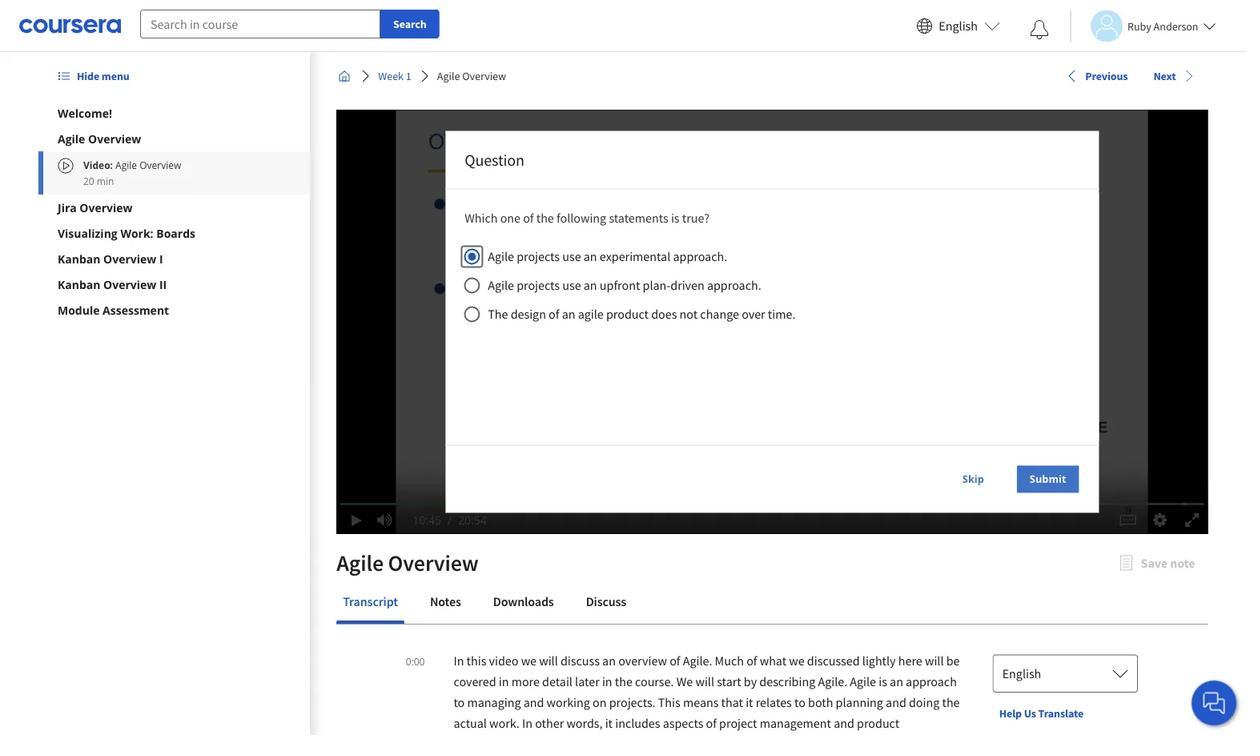 Task type: describe. For each thing, give the bounding box(es) containing it.
project
[[719, 716, 757, 732]]

skip button
[[950, 465, 997, 494]]

0 horizontal spatial will
[[539, 653, 558, 669]]

search
[[393, 17, 427, 31]]

does
[[651, 306, 677, 323]]

approach
[[906, 674, 957, 690]]

the inside this means that it relates to both planning and doing the actual work.
[[942, 695, 960, 711]]

an inside in this video we will discuss an overview of agile. much of what we discussed lightly here will be covered in more detail later in the course. we will start by describing agile.
[[602, 653, 616, 669]]

agile inside 'link'
[[437, 69, 460, 83]]

be
[[946, 653, 960, 669]]

product inside in other words, it includes aspects of project management and product
[[857, 716, 900, 732]]

visualizing
[[58, 226, 118, 241]]

20:54
[[458, 513, 487, 528]]

hide
[[77, 69, 99, 83]]

lightly
[[862, 653, 896, 669]]

this
[[658, 695, 680, 711]]

submit
[[1030, 472, 1066, 486]]

help us translate button
[[993, 699, 1090, 728]]

assessment
[[103, 302, 169, 318]]

start
[[717, 674, 741, 690]]

on
[[593, 695, 607, 711]]

Search in course text field
[[140, 10, 381, 38]]

the inside video player region
[[536, 210, 554, 226]]

work.
[[489, 716, 519, 732]]

of right 'one' in the top left of the page
[[523, 210, 534, 226]]

overview inside the video: agile overview 20 min
[[140, 158, 181, 171]]

in for this
[[453, 653, 464, 669]]

video
[[489, 653, 518, 669]]

0:00 button
[[401, 651, 429, 671]]

driven
[[670, 278, 704, 294]]

aspects
[[663, 716, 703, 732]]

projects for agile projects use an upfront plan-driven approach.
[[517, 278, 560, 294]]

notes button
[[423, 583, 467, 621]]

in other words, it includes aspects of project management and product
[[453, 716, 900, 736]]

the design of an agile product does not change over time.
[[488, 306, 796, 323]]

1 horizontal spatial will
[[695, 674, 714, 690]]

agile overview for agile overview dropdown button
[[58, 131, 141, 146]]

2 in from the left
[[602, 674, 612, 690]]

english inside popup button
[[1002, 666, 1041, 682]]

kanban for kanban overview ii
[[58, 277, 101, 292]]

agile overview link
[[430, 62, 513, 91]]

coursera image
[[19, 13, 121, 39]]

translate
[[1038, 707, 1084, 721]]

true?
[[682, 210, 710, 226]]

menu
[[102, 69, 130, 83]]

one
[[500, 210, 520, 226]]

in this video we will discuss an overview of agile. button
[[453, 653, 715, 669]]

the inside in this video we will discuss an overview of agile. much of what we discussed lightly here will be covered in more detail later in the course. we will start by describing agile.
[[615, 674, 632, 690]]

10:45 / 20:54
[[412, 513, 487, 528]]

kanban overview i
[[58, 251, 163, 266]]

welcome!
[[58, 105, 112, 121]]

not
[[680, 306, 698, 323]]

of right design
[[549, 306, 559, 323]]

we
[[676, 674, 693, 690]]

which
[[464, 210, 498, 226]]

here
[[898, 653, 922, 669]]

discuss button
[[579, 583, 633, 621]]

video player region
[[336, 110, 1208, 534]]

and inside agile is an approach to managing and working on projects.
[[523, 695, 544, 711]]

play image
[[348, 514, 365, 527]]

10:45
[[412, 513, 441, 528]]

video:
[[83, 158, 113, 171]]

change
[[700, 306, 739, 323]]

video: agile overview 20 min
[[83, 158, 181, 187]]

hide menu
[[77, 69, 130, 83]]

it for relates
[[746, 695, 753, 711]]

covered
[[453, 674, 496, 690]]

which one of the following statements is true?
[[464, 210, 710, 226]]

english inside button
[[939, 18, 978, 34]]

overview for kanban overview i dropdown button at the top left
[[103, 251, 157, 266]]

management
[[760, 716, 831, 732]]

agile up transcript
[[336, 549, 383, 577]]

visualizing work: boards button
[[58, 225, 291, 241]]

1 horizontal spatial agile.
[[818, 674, 847, 690]]

min
[[97, 174, 114, 187]]

2 vertical spatial agile overview
[[336, 549, 478, 577]]

ruby anderson button
[[1070, 10, 1217, 42]]

1 we from the left
[[521, 653, 536, 669]]

submit button
[[1016, 465, 1080, 494]]

transcript
[[343, 594, 398, 610]]

1 in from the left
[[499, 674, 509, 690]]

help us translate
[[999, 707, 1084, 721]]

ruby anderson
[[1128, 19, 1199, 33]]

agile inside agile is an approach to managing and working on projects.
[[850, 674, 876, 690]]

show notifications image
[[1030, 20, 1050, 39]]

an for experimental
[[584, 249, 597, 265]]

notes
[[430, 594, 461, 610]]

time.
[[768, 306, 796, 323]]

product inside video player region
[[606, 306, 649, 323]]

of inside in other words, it includes aspects of project management and product
[[706, 716, 717, 732]]

in for other
[[522, 716, 532, 732]]

the
[[488, 306, 508, 323]]

1
[[406, 69, 411, 83]]

english button
[[993, 655, 1138, 693]]

kanban overview ii button
[[58, 276, 291, 292]]

by
[[744, 674, 757, 690]]

question
[[464, 150, 524, 170]]

0 vertical spatial approach.
[[673, 249, 727, 265]]

downloads button
[[487, 583, 560, 621]]

what
[[760, 653, 787, 669]]

this
[[466, 653, 486, 669]]

we will start by describing agile. button
[[676, 674, 850, 690]]

that
[[721, 695, 743, 711]]

an inside agile is an approach to managing and working on projects.
[[890, 674, 903, 690]]



Task type: vqa. For each thing, say whether or not it's contained in the screenshot.
the Discuss BUTTON
yes



Task type: locate. For each thing, give the bounding box(es) containing it.
is left true?
[[671, 210, 679, 226]]

approach. up driven
[[673, 249, 727, 265]]

kanban down visualizing
[[58, 251, 101, 266]]

of up by
[[746, 653, 757, 669]]

2 horizontal spatial will
[[925, 653, 944, 669]]

use up agile
[[562, 278, 581, 294]]

2 projects from the top
[[517, 278, 560, 294]]

overview
[[618, 653, 667, 669]]

an left agile
[[562, 306, 575, 323]]

agile overview inside dropdown button
[[58, 131, 141, 146]]

0 vertical spatial agile.
[[683, 653, 712, 669]]

in inside in other words, it includes aspects of project management and product
[[522, 716, 532, 732]]

doing
[[909, 695, 940, 711]]

0 horizontal spatial english
[[939, 18, 978, 34]]

downloads
[[493, 594, 554, 610]]

jira overview
[[58, 200, 133, 215]]

1 vertical spatial agile overview
[[58, 131, 141, 146]]

search button
[[381, 10, 440, 38]]

1 vertical spatial it
[[605, 716, 613, 732]]

an down which one of the following statements is true?
[[584, 249, 597, 265]]

1 projects from the top
[[517, 249, 560, 265]]

of
[[523, 210, 534, 226], [549, 306, 559, 323], [670, 653, 680, 669], [746, 653, 757, 669], [706, 716, 717, 732]]

agile is an approach to managing and working on projects.
[[453, 674, 957, 711]]

agile up the at the top of the page
[[488, 278, 514, 294]]

visualizing work: boards
[[58, 226, 195, 241]]

the right doing
[[942, 695, 960, 711]]

1 horizontal spatial product
[[857, 716, 900, 732]]

overview down visualizing work: boards at the left top
[[103, 251, 157, 266]]

it for includes
[[605, 716, 613, 732]]

1 vertical spatial english
[[1002, 666, 1041, 682]]

1 horizontal spatial in
[[602, 674, 612, 690]]

home image
[[338, 70, 351, 83]]

next
[[1154, 69, 1176, 83]]

week 1 link
[[372, 62, 418, 91]]

agile overview right 1 in the left of the page
[[437, 69, 506, 83]]

overview for agile overview 'link'
[[462, 69, 506, 83]]

agile overview up video:
[[58, 131, 141, 146]]

boards
[[156, 226, 195, 241]]

projects for agile projects use an experimental approach.
[[517, 249, 560, 265]]

overview
[[462, 69, 506, 83], [88, 131, 141, 146], [140, 158, 181, 171], [80, 200, 133, 215], [103, 251, 157, 266], [103, 277, 157, 292], [388, 549, 478, 577]]

plan-
[[643, 278, 670, 294]]

0 horizontal spatial in
[[499, 674, 509, 690]]

projects up design
[[517, 278, 560, 294]]

agile projects use an upfront plan-driven approach.
[[488, 278, 761, 294]]

0 vertical spatial the
[[536, 210, 554, 226]]

describing
[[759, 674, 815, 690]]

module
[[58, 302, 100, 318]]

projects down 'one' in the top left of the page
[[517, 249, 560, 265]]

english button
[[910, 0, 1007, 52]]

2 kanban from the top
[[58, 277, 101, 292]]

1 vertical spatial in
[[522, 716, 532, 732]]

group
[[462, 244, 1071, 324]]

agile down 'one' in the top left of the page
[[488, 249, 514, 265]]

approach. up change
[[707, 278, 761, 294]]

week
[[378, 69, 403, 83]]

product down planning
[[857, 716, 900, 732]]

use
[[562, 249, 581, 265], [562, 278, 581, 294]]

chat with us image
[[1202, 691, 1228, 716]]

statements
[[609, 210, 668, 226]]

0 vertical spatial it
[[746, 695, 753, 711]]

1 horizontal spatial the
[[615, 674, 632, 690]]

1 vertical spatial use
[[562, 278, 581, 294]]

use for experimental
[[562, 249, 581, 265]]

overview down min
[[80, 200, 133, 215]]

managing
[[467, 695, 521, 711]]

we up describing
[[789, 653, 805, 669]]

/
[[447, 513, 452, 528]]

an for agile
[[562, 306, 575, 323]]

agile inside dropdown button
[[58, 131, 85, 146]]

0 horizontal spatial and
[[523, 695, 544, 711]]

use for upfront
[[562, 278, 581, 294]]

0 horizontal spatial product
[[606, 306, 649, 323]]

1 kanban from the top
[[58, 251, 101, 266]]

this means that it relates to both planning and doing the actual work.
[[453, 695, 960, 732]]

it right that
[[746, 695, 753, 711]]

0 horizontal spatial is
[[671, 210, 679, 226]]

agile. down discussed
[[818, 674, 847, 690]]

discuss
[[586, 594, 626, 610]]

2 use from the top
[[562, 278, 581, 294]]

an up agile
[[584, 278, 597, 294]]

2 vertical spatial the
[[942, 695, 960, 711]]

the up projects.
[[615, 674, 632, 690]]

agile overview down 10 minutes 45 seconds "element"
[[336, 549, 478, 577]]

0 horizontal spatial agile.
[[683, 653, 712, 669]]

an down here
[[890, 674, 903, 690]]

in left this on the bottom of the page
[[453, 653, 464, 669]]

in other words, it includes aspects of project management and product button
[[453, 716, 900, 736]]

we
[[521, 653, 536, 669], [789, 653, 805, 669]]

overview for kanban overview ii dropdown button
[[103, 277, 157, 292]]

an right discuss
[[602, 653, 616, 669]]

group containing agile projects use an experimental approach.
[[462, 244, 1071, 324]]

1 vertical spatial is
[[879, 674, 887, 690]]

overview for jira overview dropdown button
[[80, 200, 133, 215]]

2 horizontal spatial the
[[942, 695, 960, 711]]

in inside in this video we will discuss an overview of agile. much of what we discussed lightly here will be covered in more detail later in the course. we will start by describing agile.
[[453, 653, 464, 669]]

hide menu button
[[51, 62, 136, 91]]

words,
[[566, 716, 603, 732]]

agile projects use an experimental approach.
[[488, 249, 727, 265]]

covered in more detail later in the course. button
[[453, 674, 676, 690]]

0 vertical spatial agile overview
[[437, 69, 506, 83]]

module assessment
[[58, 302, 169, 318]]

it inside this means that it relates to both planning and doing the actual work.
[[746, 695, 753, 711]]

0 horizontal spatial the
[[536, 210, 554, 226]]

an
[[584, 249, 597, 265], [584, 278, 597, 294], [562, 306, 575, 323], [602, 653, 616, 669], [890, 674, 903, 690]]

0 horizontal spatial in
[[453, 653, 464, 669]]

mute image
[[374, 512, 395, 528]]

agile. up we
[[683, 653, 712, 669]]

overview for agile overview dropdown button
[[88, 131, 141, 146]]

in down video
[[499, 674, 509, 690]]

in left other
[[522, 716, 532, 732]]

1 horizontal spatial is
[[879, 674, 887, 690]]

more
[[511, 674, 540, 690]]

will left be
[[925, 653, 944, 669]]

overview right 1 in the left of the page
[[462, 69, 506, 83]]

2 horizontal spatial and
[[886, 695, 906, 711]]

i
[[159, 251, 163, 266]]

previous button
[[1060, 61, 1134, 90]]

0 vertical spatial is
[[671, 210, 679, 226]]

0 horizontal spatial we
[[521, 653, 536, 669]]

agile overview inside 'link'
[[437, 69, 506, 83]]

in this video we will discuss an overview of agile. much of what we discussed lightly here will be covered in more detail later in the course. we will start by describing agile.
[[453, 653, 960, 690]]

is
[[671, 210, 679, 226], [879, 674, 887, 690]]

overview up video:
[[88, 131, 141, 146]]

detail
[[542, 674, 572, 690]]

transcript button
[[336, 583, 404, 621]]

it down on
[[605, 716, 613, 732]]

agile right video:
[[115, 158, 137, 171]]

projects.
[[609, 695, 655, 711]]

group inside video player region
[[462, 244, 1071, 324]]

0 vertical spatial english
[[939, 18, 978, 34]]

it inside in other words, it includes aspects of project management and product
[[605, 716, 613, 732]]

upfront
[[600, 278, 640, 294]]

0 vertical spatial projects
[[517, 249, 560, 265]]

in
[[499, 674, 509, 690], [602, 674, 612, 690]]

overview inside 'link'
[[462, 69, 506, 83]]

of down the means
[[706, 716, 717, 732]]

2 to from the left
[[794, 695, 806, 711]]

1 horizontal spatial in
[[522, 716, 532, 732]]

use down following
[[562, 249, 581, 265]]

following
[[556, 210, 606, 226]]

1 vertical spatial approach.
[[707, 278, 761, 294]]

ruby
[[1128, 19, 1152, 33]]

0 vertical spatial use
[[562, 249, 581, 265]]

in right later
[[602, 674, 612, 690]]

agile down welcome!
[[58, 131, 85, 146]]

is down lightly
[[879, 674, 887, 690]]

related lecture content tabs tab list
[[336, 583, 1208, 624]]

this means that it relates to both planning and doing the actual work. button
[[453, 695, 960, 732]]

0 horizontal spatial to
[[453, 695, 465, 711]]

will up the detail
[[539, 653, 558, 669]]

1 horizontal spatial it
[[746, 695, 753, 711]]

1 horizontal spatial english
[[1002, 666, 1041, 682]]

working
[[546, 695, 590, 711]]

includes
[[615, 716, 660, 732]]

course.
[[635, 674, 674, 690]]

1 vertical spatial agile.
[[818, 674, 847, 690]]

agile up planning
[[850, 674, 876, 690]]

1 use from the top
[[562, 249, 581, 265]]

0 horizontal spatial it
[[605, 716, 613, 732]]

20
[[83, 174, 94, 187]]

product down agile projects use an upfront plan-driven approach.
[[606, 306, 649, 323]]

20 minutes 54 seconds element
[[458, 513, 487, 528]]

will
[[539, 653, 558, 669], [925, 653, 944, 669], [695, 674, 714, 690]]

will right we
[[695, 674, 714, 690]]

product
[[606, 306, 649, 323], [857, 716, 900, 732]]

1 vertical spatial product
[[857, 716, 900, 732]]

overview up assessment
[[103, 277, 157, 292]]

previous
[[1085, 69, 1128, 83]]

it
[[746, 695, 753, 711], [605, 716, 613, 732]]

kanban up module
[[58, 277, 101, 292]]

and inside in other words, it includes aspects of project management and product
[[834, 716, 854, 732]]

planning
[[836, 695, 883, 711]]

agile inside the video: agile overview 20 min
[[115, 158, 137, 171]]

means
[[683, 695, 719, 711]]

actual
[[453, 716, 487, 732]]

and down 'more'
[[523, 695, 544, 711]]

1 to from the left
[[453, 695, 465, 711]]

0 vertical spatial kanban
[[58, 251, 101, 266]]

10 minutes 45 seconds element
[[412, 513, 441, 528]]

of up we
[[670, 653, 680, 669]]

next button
[[1147, 61, 1202, 90]]

and left doing
[[886, 695, 906, 711]]

to left both
[[794, 695, 806, 711]]

an for upfront
[[584, 278, 597, 294]]

2 we from the left
[[789, 653, 805, 669]]

1 vertical spatial the
[[615, 674, 632, 690]]

we up 'more'
[[521, 653, 536, 669]]

anderson
[[1154, 19, 1199, 33]]

discuss
[[560, 653, 600, 669]]

and
[[523, 695, 544, 711], [886, 695, 906, 711], [834, 716, 854, 732]]

0 vertical spatial in
[[453, 653, 464, 669]]

much of what we discussed lightly here will be button
[[715, 653, 960, 669]]

1 vertical spatial projects
[[517, 278, 560, 294]]

overview down agile overview dropdown button
[[140, 158, 181, 171]]

design
[[510, 306, 546, 323]]

the
[[536, 210, 554, 226], [615, 674, 632, 690], [942, 695, 960, 711]]

0 vertical spatial product
[[606, 306, 649, 323]]

agile right 1 in the left of the page
[[437, 69, 460, 83]]

discussed
[[807, 653, 860, 669]]

us
[[1024, 707, 1036, 721]]

to inside this means that it relates to both planning and doing the actual work.
[[794, 695, 806, 711]]

ii
[[159, 277, 167, 292]]

both
[[808, 695, 833, 711]]

approach.
[[673, 249, 727, 265], [707, 278, 761, 294]]

and inside this means that it relates to both planning and doing the actual work.
[[886, 695, 906, 711]]

agile overview for agile overview 'link'
[[437, 69, 506, 83]]

kanban overview i button
[[58, 251, 291, 267]]

to up actual
[[453, 695, 465, 711]]

and down planning
[[834, 716, 854, 732]]

is inside agile is an approach to managing and working on projects.
[[879, 674, 887, 690]]

1 horizontal spatial to
[[794, 695, 806, 711]]

jira overview button
[[58, 200, 291, 216]]

other
[[535, 716, 564, 732]]

0:00
[[406, 655, 425, 668]]

kanban for kanban overview i
[[58, 251, 101, 266]]

1 horizontal spatial and
[[834, 716, 854, 732]]

the right 'one' in the top left of the page
[[536, 210, 554, 226]]

overview up the notes
[[388, 549, 478, 577]]

1 horizontal spatial we
[[789, 653, 805, 669]]

1 vertical spatial kanban
[[58, 277, 101, 292]]

to
[[453, 695, 465, 711], [794, 695, 806, 711]]

is inside video player region
[[671, 210, 679, 226]]

later
[[575, 674, 599, 690]]

kanban overview ii
[[58, 277, 167, 292]]

to inside agile is an approach to managing and working on projects.
[[453, 695, 465, 711]]



